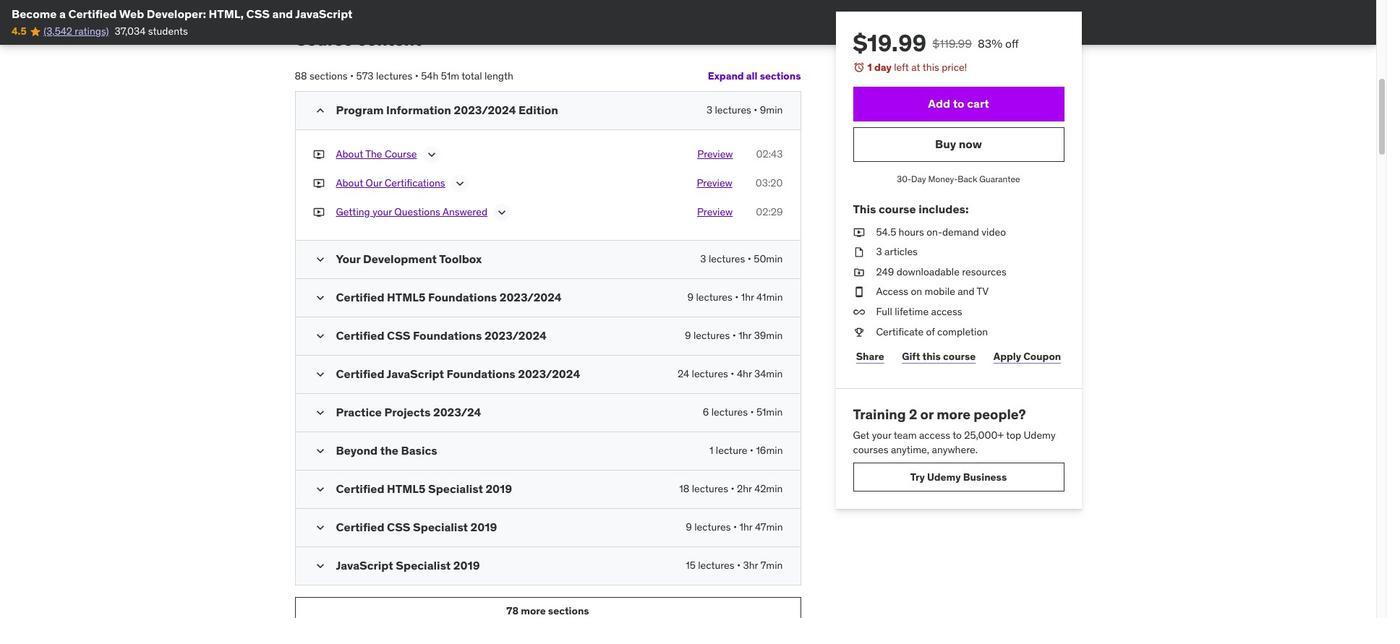 Task type: locate. For each thing, give the bounding box(es) containing it.
1 vertical spatial show lecture description image
[[495, 205, 509, 220]]

9 for certified css foundations 2023/2024
[[685, 329, 691, 342]]

udemy
[[1024, 429, 1056, 442], [927, 471, 961, 484]]

javascript down certified css specialist 2019 at bottom
[[336, 558, 393, 573]]

access down or
[[919, 429, 950, 442]]

0 vertical spatial your
[[373, 205, 392, 218]]

2 vertical spatial 1hr
[[740, 520, 753, 534]]

1 horizontal spatial your
[[872, 429, 891, 442]]

1 horizontal spatial sections
[[548, 605, 589, 618]]

1 horizontal spatial more
[[937, 406, 971, 423]]

show lecture description image right answered
[[495, 205, 509, 220]]

0 horizontal spatial and
[[272, 7, 293, 21]]

• for your development toolbox
[[748, 252, 751, 265]]

program
[[336, 102, 384, 117]]

3 up 9 lectures • 1hr 41min
[[700, 252, 706, 265]]

basics
[[401, 443, 437, 458]]

2 small image from the top
[[313, 291, 327, 305]]

3 down the expand
[[707, 103, 712, 116]]

78
[[506, 605, 519, 618]]

0 vertical spatial 1
[[868, 61, 872, 74]]

1hr left 39min
[[739, 329, 752, 342]]

9min
[[760, 103, 783, 116]]

about left our
[[336, 176, 363, 189]]

47min
[[755, 520, 783, 534]]

certified css specialist 2019
[[336, 520, 497, 534]]

249 downloadable resources
[[876, 265, 1007, 278]]

0 vertical spatial 2019
[[486, 481, 512, 496]]

students
[[148, 25, 188, 38]]

development
[[363, 251, 437, 266]]

course inside about the course button
[[385, 147, 417, 160]]

javascript specialist 2019
[[336, 558, 480, 573]]

1hr left 41min
[[741, 291, 754, 304]]

9 up 9 lectures • 1hr 39min
[[687, 291, 694, 304]]

0 vertical spatial preview
[[697, 147, 733, 160]]

0 vertical spatial course
[[879, 202, 916, 217]]

specialist for html5
[[428, 481, 483, 496]]

preview left 03:20
[[697, 176, 733, 189]]

39min
[[754, 329, 783, 342]]

udemy right the "top"
[[1024, 429, 1056, 442]]

1hr for certified css specialist 2019
[[740, 520, 753, 534]]

• for practice projects 2023/24
[[750, 406, 754, 419]]

html5 for foundations
[[387, 290, 426, 304]]

0 vertical spatial and
[[272, 7, 293, 21]]

video
[[982, 225, 1006, 238]]

• for certified html5 specialist 2019
[[731, 482, 735, 495]]

0 vertical spatial html5
[[387, 290, 426, 304]]

xsmall image left 3 articles
[[853, 245, 865, 259]]

udemy inside 'link'
[[927, 471, 961, 484]]

1hr for certified html5 foundations 2023/2024
[[741, 291, 754, 304]]

• left 41min
[[735, 291, 739, 304]]

1 horizontal spatial udemy
[[1024, 429, 1056, 442]]

show lecture description image
[[424, 147, 439, 162], [495, 205, 509, 220]]

more right or
[[937, 406, 971, 423]]

preview down 3 lectures • 9min in the top right of the page
[[697, 147, 733, 160]]

getting your questions answered
[[336, 205, 487, 218]]

1 this from the top
[[923, 61, 939, 74]]

1 lecture • 16min
[[710, 444, 783, 457]]

1 right alarm icon
[[868, 61, 872, 74]]

6 small image from the top
[[313, 520, 327, 535]]

course up 54.5
[[879, 202, 916, 217]]

1 vertical spatial udemy
[[927, 471, 961, 484]]

1 vertical spatial 1
[[710, 444, 713, 457]]

0 horizontal spatial udemy
[[927, 471, 961, 484]]

5 small image from the top
[[313, 482, 327, 497]]

4 small image from the top
[[313, 559, 327, 573]]

become
[[12, 7, 57, 21]]

•
[[350, 69, 354, 82], [415, 69, 419, 82], [754, 103, 758, 116], [748, 252, 751, 265], [735, 291, 739, 304], [732, 329, 736, 342], [731, 367, 734, 380], [750, 406, 754, 419], [750, 444, 754, 457], [731, 482, 735, 495], [733, 520, 737, 534], [737, 559, 741, 572]]

2023/2024 for certified css foundations 2023/2024
[[485, 328, 547, 343]]

sections right all at the right
[[760, 70, 801, 83]]

1 vertical spatial more
[[521, 605, 546, 618]]

lectures right '15' on the bottom of the page
[[698, 559, 735, 572]]

team
[[894, 429, 917, 442]]

1hr
[[741, 291, 754, 304], [739, 329, 752, 342], [740, 520, 753, 534]]

$19.99 $119.99 83% off
[[853, 28, 1019, 58]]

88
[[295, 69, 307, 82]]

course
[[879, 202, 916, 217], [943, 350, 976, 363]]

foundations down certified html5 foundations 2023/2024 on the top left of page
[[413, 328, 482, 343]]

xsmall image left 249
[[853, 265, 865, 279]]

2 about from the top
[[336, 176, 363, 189]]

lectures up 9 lectures • 1hr 41min
[[709, 252, 745, 265]]

specialist down certified css specialist 2019 at bottom
[[396, 558, 451, 573]]

xsmall image
[[313, 147, 324, 161], [313, 205, 324, 219], [853, 245, 865, 259], [853, 325, 865, 339]]

1 to from the top
[[953, 96, 965, 111]]

html5 down your development toolbox
[[387, 290, 426, 304]]

• left 9min
[[754, 103, 758, 116]]

2 html5 from the top
[[387, 481, 426, 496]]

1 html5 from the top
[[387, 290, 426, 304]]

0 vertical spatial css
[[246, 7, 270, 21]]

1 vertical spatial html5
[[387, 481, 426, 496]]

preview for 02:43
[[697, 147, 733, 160]]

1 horizontal spatial 1
[[868, 61, 872, 74]]

• left 51min on the bottom of page
[[750, 406, 754, 419]]

54.5 hours on-demand video
[[876, 225, 1006, 238]]

• left 39min
[[732, 329, 736, 342]]

full lifetime access
[[876, 305, 962, 318]]

24
[[678, 367, 689, 380]]

add to cart button
[[853, 86, 1064, 121]]

0 vertical spatial access
[[931, 305, 962, 318]]

2 to from the top
[[953, 429, 962, 442]]

0 vertical spatial this
[[923, 61, 939, 74]]

to up the anywhere.
[[953, 429, 962, 442]]

1 vertical spatial 9
[[685, 329, 691, 342]]

3 articles
[[876, 245, 918, 258]]

1 horizontal spatial show lecture description image
[[495, 205, 509, 220]]

getting your questions answered button
[[336, 205, 487, 223]]

2
[[909, 406, 917, 423]]

2019 for certified html5 specialist 2019
[[486, 481, 512, 496]]

lectures up 9 lectures • 1hr 39min
[[696, 291, 732, 304]]

css
[[246, 7, 270, 21], [387, 328, 410, 343], [387, 520, 410, 534]]

program information 2023/2024 edition
[[336, 102, 558, 117]]

0 vertical spatial show lecture description image
[[424, 147, 439, 162]]

lectures right 6
[[711, 406, 748, 419]]

0 horizontal spatial your
[[373, 205, 392, 218]]

02:43
[[756, 147, 783, 160]]

• left 47min
[[733, 520, 737, 534]]

xsmall image
[[313, 176, 324, 190], [853, 225, 865, 240], [853, 265, 865, 279], [853, 285, 865, 299], [853, 305, 865, 319]]

0 horizontal spatial show lecture description image
[[424, 147, 439, 162]]

2 vertical spatial foundations
[[447, 366, 515, 381]]

88 sections • 573 lectures • 54h 51m total length
[[295, 69, 513, 82]]

certificate
[[876, 325, 924, 338]]

0 vertical spatial udemy
[[1024, 429, 1056, 442]]

0 vertical spatial more
[[937, 406, 971, 423]]

lectures down the expand
[[715, 103, 751, 116]]

18 lectures • 2hr 42min
[[679, 482, 783, 495]]

1 vertical spatial to
[[953, 429, 962, 442]]

small image for certified javascript foundations 2023/2024
[[313, 367, 327, 382]]

course
[[295, 28, 353, 51], [385, 147, 417, 160]]

• left "50min" at the right top
[[748, 252, 751, 265]]

lectures for certified javascript foundations 2023/2024
[[692, 367, 728, 380]]

about left the
[[336, 147, 363, 160]]

lecture
[[716, 444, 747, 457]]

sections right the 88
[[310, 69, 348, 82]]

2023/2024
[[454, 102, 516, 117], [500, 290, 562, 304], [485, 328, 547, 343], [518, 366, 580, 381]]

certified for certified css foundations 2023/2024
[[336, 328, 384, 343]]

0 horizontal spatial more
[[521, 605, 546, 618]]

2 vertical spatial css
[[387, 520, 410, 534]]

• left 16min
[[750, 444, 754, 457]]

sections inside dropdown button
[[760, 70, 801, 83]]

the
[[380, 443, 398, 458]]

9 up '15' on the bottom of the page
[[686, 520, 692, 534]]

guarantee
[[980, 173, 1020, 184]]

specialist for css
[[413, 520, 468, 534]]

16min
[[756, 444, 783, 457]]

certified for certified css specialist 2019
[[336, 520, 384, 534]]

• left 573
[[350, 69, 354, 82]]

• for certified css specialist 2019
[[733, 520, 737, 534]]

apply coupon
[[994, 350, 1061, 363]]

this right at
[[923, 61, 939, 74]]

udemy right try
[[927, 471, 961, 484]]

1 vertical spatial specialist
[[413, 520, 468, 534]]

sections right '78'
[[548, 605, 589, 618]]

preview up 3 lectures • 50min
[[697, 205, 733, 218]]

foundations for html5
[[428, 290, 497, 304]]

lectures for certified css foundations 2023/2024
[[694, 329, 730, 342]]

foundations up the 2023/24
[[447, 366, 515, 381]]

2019 for certified css specialist 2019
[[471, 520, 497, 534]]

and left the tv at the top right
[[958, 285, 975, 298]]

certified javascript foundations 2023/2024
[[336, 366, 580, 381]]

more
[[937, 406, 971, 423], [521, 605, 546, 618]]

day
[[874, 61, 892, 74]]

course up the 88
[[295, 28, 353, 51]]

access inside training 2 or more people? get your team access to 25,000+ top udemy courses anytime, anywhere.
[[919, 429, 950, 442]]

small image
[[313, 252, 327, 267], [313, 291, 327, 305], [313, 406, 327, 420], [313, 559, 327, 573]]

certified
[[68, 7, 117, 21], [336, 290, 384, 304], [336, 328, 384, 343], [336, 366, 384, 381], [336, 481, 384, 496], [336, 520, 384, 534]]

• left 4hr at right bottom
[[731, 367, 734, 380]]

and right html,
[[272, 7, 293, 21]]

small image for practice
[[313, 406, 327, 420]]

your down about our certifications button
[[373, 205, 392, 218]]

1 left lecture
[[710, 444, 713, 457]]

1 vertical spatial css
[[387, 328, 410, 343]]

2 vertical spatial 9
[[686, 520, 692, 534]]

1hr left 47min
[[740, 520, 753, 534]]

access down mobile
[[931, 305, 962, 318]]

2 vertical spatial preview
[[697, 205, 733, 218]]

now
[[959, 137, 982, 151]]

2023/2024 for certified html5 foundations 2023/2024
[[500, 290, 562, 304]]

html5
[[387, 290, 426, 304], [387, 481, 426, 496]]

lectures right 573
[[376, 69, 412, 82]]

249
[[876, 265, 894, 278]]

1 horizontal spatial course
[[943, 350, 976, 363]]

0 vertical spatial 9
[[687, 291, 694, 304]]

1 small image from the top
[[313, 103, 327, 118]]

1 vertical spatial course
[[385, 147, 417, 160]]

on
[[911, 285, 922, 298]]

1 vertical spatial about
[[336, 176, 363, 189]]

html5 up certified css specialist 2019 at bottom
[[387, 481, 426, 496]]

2 this from the top
[[923, 350, 941, 363]]

about inside button
[[336, 176, 363, 189]]

0 horizontal spatial course
[[295, 28, 353, 51]]

1 about from the top
[[336, 147, 363, 160]]

6
[[703, 406, 709, 419]]

7min
[[761, 559, 783, 572]]

your
[[373, 205, 392, 218], [872, 429, 891, 442]]

1 vertical spatial and
[[958, 285, 975, 298]]

xsmall image for full
[[853, 305, 865, 319]]

3
[[707, 103, 712, 116], [876, 245, 882, 258], [700, 252, 706, 265]]

about for about the course
[[336, 147, 363, 160]]

certifications
[[385, 176, 445, 189]]

1 vertical spatial 1hr
[[739, 329, 752, 342]]

preview
[[697, 147, 733, 160], [697, 176, 733, 189], [697, 205, 733, 218]]

javascript up practice projects 2023/24
[[387, 366, 444, 381]]

certified for certified html5 specialist 2019
[[336, 481, 384, 496]]

css for certified css specialist 2019
[[387, 520, 410, 534]]

3 small image from the top
[[313, 406, 327, 420]]

lectures down 18 lectures • 2hr 42min
[[694, 520, 731, 534]]

of
[[926, 325, 935, 338]]

course right the
[[385, 147, 417, 160]]

xsmall image down this on the right top
[[853, 225, 865, 240]]

1 vertical spatial this
[[923, 350, 941, 363]]

back
[[958, 173, 977, 184]]

• left 2hr
[[731, 482, 735, 495]]

about inside button
[[336, 147, 363, 160]]

0 vertical spatial to
[[953, 96, 965, 111]]

2 small image from the top
[[313, 329, 327, 343]]

lectures right 24
[[692, 367, 728, 380]]

articles
[[885, 245, 918, 258]]

xsmall image left access
[[853, 285, 865, 299]]

foundations down toolbox
[[428, 290, 497, 304]]

1 vertical spatial foundations
[[413, 328, 482, 343]]

css right html,
[[246, 7, 270, 21]]

and
[[272, 7, 293, 21], [958, 285, 975, 298]]

sections inside button
[[548, 605, 589, 618]]

your up the courses at bottom
[[872, 429, 891, 442]]

1 vertical spatial access
[[919, 429, 950, 442]]

(3,542
[[44, 25, 72, 38]]

css down certified html5 foundations 2023/2024 on the top left of page
[[387, 328, 410, 343]]

css up javascript specialist 2019
[[387, 520, 410, 534]]

this right gift
[[923, 350, 941, 363]]

to left cart
[[953, 96, 965, 111]]

access
[[931, 305, 962, 318], [919, 429, 950, 442]]

lectures right 18
[[692, 482, 728, 495]]

1 horizontal spatial course
[[385, 147, 417, 160]]

preview for 02:29
[[697, 205, 733, 218]]

9 lectures • 1hr 41min
[[687, 291, 783, 304]]

xsmall image left getting
[[313, 205, 324, 219]]

0 vertical spatial 1hr
[[741, 291, 754, 304]]

buy
[[935, 137, 956, 151]]

2 horizontal spatial sections
[[760, 70, 801, 83]]

0 vertical spatial about
[[336, 147, 363, 160]]

specialist down the certified html5 specialist 2019
[[413, 520, 468, 534]]

• left 3hr
[[737, 559, 741, 572]]

1 for 1 day left at this price!
[[868, 61, 872, 74]]

1 horizontal spatial and
[[958, 285, 975, 298]]

0 horizontal spatial 1
[[710, 444, 713, 457]]

2019
[[486, 481, 512, 496], [471, 520, 497, 534], [453, 558, 480, 573]]

lectures up 24 lectures • 4hr 34min
[[694, 329, 730, 342]]

resources
[[962, 265, 1007, 278]]

9 up 24
[[685, 329, 691, 342]]

0 vertical spatial foundations
[[428, 290, 497, 304]]

more right '78'
[[521, 605, 546, 618]]

3 small image from the top
[[313, 367, 327, 382]]

business
[[963, 471, 1007, 484]]

javascript up course content
[[295, 7, 353, 21]]

small image
[[313, 103, 327, 118], [313, 329, 327, 343], [313, 367, 327, 382], [313, 444, 327, 458], [313, 482, 327, 497], [313, 520, 327, 535]]

0 vertical spatial specialist
[[428, 481, 483, 496]]

1 small image from the top
[[313, 252, 327, 267]]

xsmall image left the full
[[853, 305, 865, 319]]

1 vertical spatial 2019
[[471, 520, 497, 534]]

specialist down basics
[[428, 481, 483, 496]]

questions
[[394, 205, 440, 218]]

2 vertical spatial javascript
[[336, 558, 393, 573]]

0 horizontal spatial course
[[879, 202, 916, 217]]

course down completion
[[943, 350, 976, 363]]

about the course button
[[336, 147, 417, 165]]

2 vertical spatial specialist
[[396, 558, 451, 573]]

4 small image from the top
[[313, 444, 327, 458]]

0 vertical spatial course
[[295, 28, 353, 51]]

show lecture description image up certifications
[[424, 147, 439, 162]]

1 vertical spatial your
[[872, 429, 891, 442]]

9 for certified html5 foundations 2023/2024
[[687, 291, 694, 304]]



Task type: vqa. For each thing, say whether or not it's contained in the screenshot.


Task type: describe. For each thing, give the bounding box(es) containing it.
0 vertical spatial javascript
[[295, 7, 353, 21]]

24 lectures • 4hr 34min
[[678, 367, 783, 380]]

lectures for program information 2023/2024 edition
[[715, 103, 751, 116]]

money-
[[928, 173, 958, 184]]

top
[[1006, 429, 1021, 442]]

share
[[856, 350, 884, 363]]

on-
[[927, 225, 942, 238]]

xsmall image for access
[[853, 285, 865, 299]]

1hr for certified css foundations 2023/2024
[[739, 329, 752, 342]]

anytime,
[[891, 443, 929, 456]]

gift
[[902, 350, 920, 363]]

lectures for your development toolbox
[[709, 252, 745, 265]]

2hr
[[737, 482, 752, 495]]

certified for certified javascript foundations 2023/2024
[[336, 366, 384, 381]]

about for about our certifications
[[336, 176, 363, 189]]

toolbox
[[439, 251, 482, 266]]

demand
[[942, 225, 979, 238]]

lectures for practice projects 2023/24
[[711, 406, 748, 419]]

small image for certified
[[313, 291, 327, 305]]

show lecture description image for getting your questions answered
[[495, 205, 509, 220]]

1 vertical spatial course
[[943, 350, 976, 363]]

left
[[894, 61, 909, 74]]

alarm image
[[853, 61, 865, 73]]

83%
[[978, 36, 1003, 51]]

3 lectures • 50min
[[700, 252, 783, 265]]

xsmall image for 249
[[853, 265, 865, 279]]

buy now
[[935, 137, 982, 151]]

try udemy business
[[910, 471, 1007, 484]]

78 more sections
[[506, 605, 589, 618]]

about our certifications
[[336, 176, 445, 189]]

2023/2024 for certified javascript foundations 2023/2024
[[518, 366, 580, 381]]

your inside "button"
[[373, 205, 392, 218]]

foundations for javascript
[[447, 366, 515, 381]]

42min
[[754, 482, 783, 495]]

web
[[119, 7, 144, 21]]

9 lectures • 1hr 47min
[[686, 520, 783, 534]]

small image for javascript
[[313, 559, 327, 573]]

try udemy business link
[[853, 463, 1064, 492]]

small image for your
[[313, 252, 327, 267]]

sections for expand all sections
[[760, 70, 801, 83]]

sections for 78 more sections
[[548, 605, 589, 618]]

certificate of completion
[[876, 325, 988, 338]]

• for certified css foundations 2023/2024
[[732, 329, 736, 342]]

small image for certified css foundations 2023/2024
[[313, 329, 327, 343]]

tv
[[977, 285, 989, 298]]

15
[[686, 559, 696, 572]]

6 lectures • 51min
[[703, 406, 783, 419]]

xsmall image left our
[[313, 176, 324, 190]]

certified for certified html5 foundations 2023/2024
[[336, 290, 384, 304]]

• for certified html5 foundations 2023/2024
[[735, 291, 739, 304]]

your inside training 2 or more people? get your team access to 25,000+ top udemy courses anytime, anywhere.
[[872, 429, 891, 442]]

xsmall image left the
[[313, 147, 324, 161]]

mobile
[[925, 285, 955, 298]]

about the course
[[336, 147, 417, 160]]

1 for 1 lecture • 16min
[[710, 444, 713, 457]]

to inside button
[[953, 96, 965, 111]]

expand all sections
[[708, 70, 801, 83]]

lectures for certified html5 foundations 2023/2024
[[696, 291, 732, 304]]

beyond
[[336, 443, 378, 458]]

54h 51m
[[421, 69, 459, 82]]

this
[[853, 202, 876, 217]]

cart
[[967, 96, 989, 111]]

3 for your development toolbox
[[700, 252, 706, 265]]

show lecture description image for about the course
[[424, 147, 439, 162]]

78 more sections button
[[295, 597, 801, 618]]

full
[[876, 305, 892, 318]]

1 vertical spatial javascript
[[387, 366, 444, 381]]

4.5
[[12, 25, 27, 38]]

3 up 249
[[876, 245, 882, 258]]

downloadable
[[897, 265, 960, 278]]

course content
[[295, 28, 422, 51]]

html5 for specialist
[[387, 481, 426, 496]]

small image for certified css specialist 2019
[[313, 520, 327, 535]]

expand all sections button
[[708, 62, 801, 91]]

lectures for certified html5 specialist 2019
[[692, 482, 728, 495]]

udemy inside training 2 or more people? get your team access to 25,000+ top udemy courses anytime, anywhere.
[[1024, 429, 1056, 442]]

getting
[[336, 205, 370, 218]]

completion
[[937, 325, 988, 338]]

• for program information 2023/2024 edition
[[754, 103, 758, 116]]

50min
[[754, 252, 783, 265]]

html,
[[209, 7, 244, 21]]

37,034
[[115, 25, 146, 38]]

ratings)
[[75, 25, 109, 38]]

2 vertical spatial 2019
[[453, 558, 480, 573]]

content
[[357, 28, 422, 51]]

the
[[365, 147, 382, 160]]

9 for certified css specialist 2019
[[686, 520, 692, 534]]

$119.99
[[932, 36, 972, 51]]

projects
[[384, 405, 431, 419]]

lifetime
[[895, 305, 929, 318]]

3 for program information 2023/2024 edition
[[707, 103, 712, 116]]

30-day money-back guarantee
[[897, 173, 1020, 184]]

training 2 or more people? get your team access to 25,000+ top udemy courses anytime, anywhere.
[[853, 406, 1056, 456]]

buy now button
[[853, 127, 1064, 162]]

your
[[336, 251, 361, 266]]

this course includes:
[[853, 202, 969, 217]]

• for javascript specialist 2019
[[737, 559, 741, 572]]

small image for certified html5 specialist 2019
[[313, 482, 327, 497]]

xsmall image up share
[[853, 325, 865, 339]]

34min
[[754, 367, 783, 380]]

css for certified css foundations 2023/2024
[[387, 328, 410, 343]]

about our certifications button
[[336, 176, 445, 194]]

• for certified javascript foundations 2023/2024
[[731, 367, 734, 380]]

our
[[366, 176, 382, 189]]

or
[[920, 406, 934, 423]]

1 vertical spatial preview
[[697, 176, 733, 189]]

1 day left at this price!
[[868, 61, 967, 74]]

xsmall image for 54.5
[[853, 225, 865, 240]]

more inside training 2 or more people? get your team access to 25,000+ top udemy courses anytime, anywhere.
[[937, 406, 971, 423]]

lectures for certified css specialist 2019
[[694, 520, 731, 534]]

to inside training 2 or more people? get your team access to 25,000+ top udemy courses anytime, anywhere.
[[953, 429, 962, 442]]

add to cart
[[928, 96, 989, 111]]

add
[[928, 96, 950, 111]]

show lecture description image
[[453, 176, 467, 191]]

03:20
[[756, 176, 783, 189]]

answered
[[443, 205, 487, 218]]

small image for program information 2023/2024 edition
[[313, 103, 327, 118]]

lectures for javascript specialist 2019
[[698, 559, 735, 572]]

hours
[[899, 225, 924, 238]]

• for beyond the basics
[[750, 444, 754, 457]]

information
[[386, 102, 451, 117]]

all
[[746, 70, 758, 83]]

become a certified web developer: html, css and javascript
[[12, 7, 353, 21]]

expand
[[708, 70, 744, 83]]

total
[[462, 69, 482, 82]]

foundations for css
[[413, 328, 482, 343]]

apply
[[994, 350, 1021, 363]]

$19.99
[[853, 28, 927, 58]]

small image for beyond the basics
[[313, 444, 327, 458]]

• left 54h 51m
[[415, 69, 419, 82]]

share button
[[853, 342, 887, 371]]

certified html5 foundations 2023/2024
[[336, 290, 562, 304]]

get
[[853, 429, 870, 442]]

length
[[485, 69, 513, 82]]

0 horizontal spatial sections
[[310, 69, 348, 82]]

54.5
[[876, 225, 896, 238]]

more inside button
[[521, 605, 546, 618]]

access
[[876, 285, 908, 298]]



